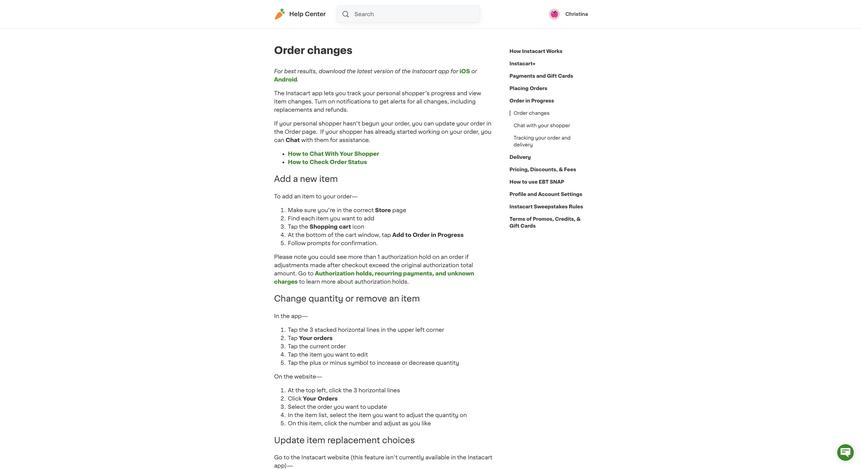 Task type: vqa. For each thing, say whether or not it's contained in the screenshot.
H-
no



Task type: describe. For each thing, give the bounding box(es) containing it.
to inside please note you could see more than 1 authorization hold on an order if adjustments made after checkout exceed the original authorization total amount. go to
[[308, 271, 314, 276]]

order inside tap the 3 stacked horizontal lines in the upper left corner tap your orders tap the current order tap the item you want to edit tap the plus or minus symbol to increase or decrease quantity
[[331, 344, 346, 349]]

order inside the if your personal shopper hasn't begun your order, you can update your order in the order page.  if your shopper has already started working on your order, you can
[[285, 129, 301, 135]]

0 vertical spatial authorization
[[382, 254, 418, 260]]

to right tap
[[406, 232, 412, 238]]

snap
[[550, 180, 565, 185]]

add inside make sure you're in the correct store page find each item you want to add tap the shopping cart icon at the bottom of the cart window, tap add to order in progress follow prompts for confirmation.
[[393, 232, 404, 238]]

please note you could see more than 1 authorization hold on an order if adjustments made after checkout exceed the original authorization total amount. go to
[[274, 254, 473, 276]]

at inside make sure you're in the correct store page find each item you want to add tap the shopping cart icon at the bottom of the cart window, tap add to order in progress follow prompts for confirmation.
[[288, 232, 294, 238]]

item inside make sure you're in the correct store page find each item you want to add tap the shopping cart icon at the bottom of the cart window, tap add to order in progress follow prompts for confirmation.
[[316, 216, 329, 221]]

please
[[274, 254, 293, 260]]

instacart+ link
[[510, 58, 536, 70]]

.
[[297, 77, 299, 82]]

order up the 'best'
[[274, 45, 305, 55]]

a
[[293, 175, 298, 183]]

if your personal shopper hasn't begun your order, you can update your order in the order page.  if your shopper has already started working on your order, you can
[[274, 121, 492, 143]]

sweepstakes
[[534, 205, 568, 209]]

order in progress link
[[510, 95, 554, 107]]

changes.
[[288, 99, 313, 104]]

6 tap from the top
[[288, 360, 298, 366]]

pricing, discounts, & fees link
[[510, 164, 577, 176]]

to up 'how to check order status' link
[[302, 151, 308, 157]]

remove
[[356, 295, 387, 303]]

use
[[529, 180, 538, 185]]

in inside go to the instacart website (this feature isn't currently available in the instacart app)
[[451, 455, 456, 461]]

placing orders
[[510, 86, 548, 91]]

1 vertical spatial adjust
[[384, 421, 401, 427]]

learn
[[306, 279, 320, 285]]

2 vertical spatial authorization
[[355, 279, 391, 285]]

your up tracking your order and delivery
[[538, 123, 549, 128]]

delivery
[[514, 143, 533, 147]]

sure
[[304, 208, 316, 213]]

shopper for personal
[[319, 121, 342, 126]]

hasn't
[[343, 121, 361, 126]]

version
[[374, 69, 394, 74]]

change quantity or remove an item
[[274, 295, 420, 303]]

0 vertical spatial can
[[424, 121, 434, 126]]

— up correct
[[352, 194, 358, 199]]

authorization holds, recurring payments, and unknown charges link
[[274, 271, 474, 285]]

horizontal inside at the top left, click the 3 horizontal lines click your orders select the order you want to update in the item list, select the item you want to adjust the quantity on on this item, click the number and adjust as you like
[[359, 388, 386, 393]]

you inside the instacart app lets you track your personal shopper's progress and view item changes. turn on notifications to get alerts for all changes, including replacements and refunds.
[[336, 91, 346, 96]]

to right the symbol
[[370, 360, 376, 366]]

stacked
[[315, 327, 337, 333]]

account
[[538, 192, 560, 197]]

shopper's
[[402, 91, 430, 96]]

how for how to chat with your shopper how to check order status
[[288, 151, 301, 157]]

note
[[294, 254, 307, 260]]

0 horizontal spatial add
[[282, 194, 293, 199]]

you inside tap the 3 stacked horizontal lines in the upper left corner tap your orders tap the current order tap the item you want to edit tap the plus or minus symbol to increase or decrease quantity
[[324, 352, 334, 358]]

new
[[300, 175, 317, 183]]

tracking your order and delivery link
[[510, 132, 588, 151]]

quantity inside tap the 3 stacked horizontal lines in the upper left corner tap your orders tap the current order tap the item you want to edit tap the plus or minus symbol to increase or decrease quantity
[[436, 360, 459, 366]]

go to the instacart website (this feature isn't currently available in the instacart app)
[[274, 455, 493, 469]]

total
[[461, 263, 473, 268]]

3 inside at the top left, click the 3 horizontal lines click your orders select the order you want to update in the item list, select the item you want to adjust the quantity on on this item, click the number and adjust as you like
[[354, 388, 357, 393]]

0 vertical spatial if
[[274, 121, 278, 126]]

ios link
[[460, 69, 470, 74]]

order inside 'how to chat with your shopper how to check order status'
[[330, 159, 347, 165]]

item up number
[[359, 413, 371, 418]]

your down replacements
[[279, 121, 292, 126]]

select
[[288, 404, 306, 410]]

shopper for your
[[550, 123, 571, 128]]

bottom
[[306, 232, 327, 238]]

prompts
[[307, 241, 331, 246]]

0 vertical spatial click
[[329, 388, 342, 393]]

after
[[327, 263, 341, 268]]

your inside the instacart app lets you track your personal shopper's progress and view item changes. turn on notifications to get alerts for all changes, including replacements and refunds.
[[363, 91, 375, 96]]

item down 'how to check order status' link
[[319, 175, 338, 183]]

on inside the if your personal shopper hasn't begun your order, you can update your order in the order page.  if your shopper has already started working on your order, you can
[[442, 129, 449, 135]]

tap
[[382, 232, 391, 238]]

ebt
[[539, 180, 549, 185]]

payments and gift cards link
[[510, 70, 574, 82]]

corner
[[426, 327, 444, 333]]

order inside make sure you're in the correct store page find each item you want to add tap the shopping cart icon at the bottom of the cart window, tap add to order in progress follow prompts for confirmation.
[[413, 232, 430, 238]]

— down update
[[287, 464, 293, 469]]

confirmation.
[[341, 241, 378, 246]]

app for the instacart app lets you track your personal shopper's progress and view item changes. turn on notifications to get alerts for all changes, including replacements and refunds.
[[312, 91, 323, 96]]

for right them
[[330, 137, 338, 143]]

an inside please note you could see more than 1 authorization hold on an order if adjustments made after checkout exceed the original authorization total amount. go to
[[441, 254, 448, 260]]

(this
[[351, 455, 363, 461]]

placing orders link
[[510, 82, 548, 95]]

android
[[274, 77, 297, 82]]

1 vertical spatial changes
[[529, 111, 550, 116]]

order in progress
[[510, 98, 554, 103]]

to up you're
[[316, 194, 322, 199]]

0 vertical spatial on
[[274, 374, 283, 380]]

get
[[380, 99, 389, 104]]

lines inside tap the 3 stacked horizontal lines in the upper left corner tap your orders tap the current order tap the item you want to edit tap the plus or minus symbol to increase or decrease quantity
[[367, 327, 380, 333]]

holds,
[[356, 271, 374, 276]]

3 inside tap the 3 stacked horizontal lines in the upper left corner tap your orders tap the current order tap the item you want to edit tap the plus or minus symbol to increase or decrease quantity
[[310, 327, 313, 333]]

1 vertical spatial cart
[[346, 232, 357, 238]]

to up as
[[399, 413, 405, 418]]

make
[[288, 208, 303, 213]]

to left edit
[[350, 352, 356, 358]]

chat with your shopper
[[514, 123, 571, 128]]

amount.
[[274, 271, 297, 276]]

how to chat with your shopper how to check order status
[[288, 151, 379, 165]]

unknown
[[448, 271, 474, 276]]

app)
[[274, 464, 287, 469]]

to up icon
[[357, 216, 363, 221]]

of inside for best results, download the latest version of the instacart app for ios or android .
[[395, 69, 401, 74]]

to up number
[[360, 404, 366, 410]]

and up including
[[457, 91, 468, 96]]

the instacart app lets you track your personal shopper's progress and view item changes. turn on notifications to get alerts for all changes, including replacements and refunds.
[[274, 91, 481, 113]]

to inside go to the instacart website (this feature isn't currently available in the instacart app)
[[284, 455, 290, 461]]

or right increase
[[402, 360, 408, 366]]

your inside tracking your order and delivery
[[536, 136, 547, 140]]

to left use
[[522, 180, 528, 185]]

on inside at the top left, click the 3 horizontal lines click your orders select the order you want to update in the item list, select the item you want to adjust the quantity on on this item, click the number and adjust as you like
[[460, 413, 467, 418]]

in inside tap the 3 stacked horizontal lines in the upper left corner tap your orders tap the current order tap the item you want to edit tap the plus or minus symbol to increase or decrease quantity
[[381, 327, 386, 333]]

credits,
[[555, 217, 576, 222]]

christina
[[566, 12, 588, 17]]

available
[[426, 455, 450, 461]]

progress
[[431, 91, 456, 96]]

more inside please note you could see more than 1 authorization hold on an order if adjustments made after checkout exceed the original authorization total amount. go to
[[348, 254, 363, 260]]

item,
[[309, 421, 323, 427]]

and inside tracking your order and delivery
[[562, 136, 571, 140]]

to inside the instacart app lets you track your personal shopper's progress and view item changes. turn on notifications to get alerts for all changes, including replacements and refunds.
[[373, 99, 378, 104]]

at inside at the top left, click the 3 horizontal lines click your orders select the order you want to update in the item list, select the item you want to adjust the quantity on on this item, click the number and adjust as you like
[[288, 388, 294, 393]]

1 vertical spatial click
[[325, 421, 337, 427]]

in inside the if your personal shopper hasn't begun your order, you can update your order in the order page.  if your shopper has already started working on your order, you can
[[487, 121, 492, 126]]

horizontal inside tap the 3 stacked horizontal lines in the upper left corner tap your orders tap the current order tap the item you want to edit tap the plus or minus symbol to increase or decrease quantity
[[338, 327, 365, 333]]

latest
[[357, 69, 373, 74]]

shopper down the hasn't
[[340, 129, 363, 135]]

website inside go to the instacart website (this feature isn't currently available in the instacart app)
[[328, 455, 349, 461]]

item inside tap the 3 stacked horizontal lines in the upper left corner tap your orders tap the current order tap the item you want to edit tap the plus or minus symbol to increase or decrease quantity
[[310, 352, 322, 358]]

to left check
[[302, 159, 308, 165]]

go inside please note you could see more than 1 authorization hold on an order if adjustments made after checkout exceed the original authorization total amount. go to
[[298, 271, 307, 276]]

edit
[[357, 352, 368, 358]]

choices
[[382, 437, 415, 445]]

assistance.
[[339, 137, 370, 143]]

shopper
[[355, 151, 379, 157]]

your right working on the top
[[450, 129, 463, 135]]

change
[[274, 295, 307, 303]]

tracking
[[514, 136, 534, 140]]

0 horizontal spatial changes
[[307, 45, 353, 55]]

on inside please note you could see more than 1 authorization hold on an order if adjustments made after checkout exceed the original authorization total amount. go to
[[433, 254, 440, 260]]

check
[[310, 159, 329, 165]]

tap the 3 stacked horizontal lines in the upper left corner tap your orders tap the current order tap the item you want to edit tap the plus or minus symbol to increase or decrease quantity
[[288, 327, 459, 366]]

help center link
[[274, 9, 326, 20]]

in inside at the top left, click the 3 horizontal lines click your orders select the order you want to update in the item list, select the item you want to adjust the quantity on on this item, click the number and adjust as you like
[[288, 413, 293, 418]]

app inside for best results, download the latest version of the instacart app for ios or android .
[[439, 69, 449, 74]]

plus
[[310, 360, 321, 366]]

0 horizontal spatial add
[[274, 175, 291, 183]]

on inside at the top left, click the 3 horizontal lines click your orders select the order you want to update in the item list, select the item you want to adjust the quantity on on this item, click the number and adjust as you like
[[288, 421, 296, 427]]

lets
[[324, 91, 334, 96]]

item up 'item,'
[[305, 413, 317, 418]]

2 tap from the top
[[288, 327, 298, 333]]

order down the order in progress "link"
[[514, 111, 528, 116]]

0 vertical spatial website
[[294, 374, 316, 380]]

instacart inside for best results, download the latest version of the instacart app for ios or android .
[[412, 69, 437, 74]]

profile
[[510, 192, 527, 197]]

upper
[[398, 327, 414, 333]]

icon
[[353, 224, 364, 230]]

your up the already
[[381, 121, 394, 126]]

want inside tap the 3 stacked horizontal lines in the upper left corner tap your orders tap the current order tap the item you want to edit tap the plus or minus symbol to increase or decrease quantity
[[335, 352, 349, 358]]

with
[[325, 151, 339, 157]]

1 vertical spatial order,
[[464, 129, 480, 135]]

Search search field
[[354, 6, 480, 22]]

hold
[[419, 254, 431, 260]]

profile and account settings link
[[510, 188, 583, 201]]

at the top left, click the 3 horizontal lines click your orders select the order you want to update in the item list, select the item you want to adjust the quantity on on this item, click the number and adjust as you like
[[288, 388, 467, 427]]

1 horizontal spatial adjust
[[407, 413, 424, 418]]

add a new item
[[274, 175, 340, 183]]

go inside go to the instacart website (this feature isn't currently available in the instacart app)
[[274, 455, 282, 461]]

order inside "link"
[[510, 98, 525, 103]]

authorization
[[315, 271, 355, 276]]

to learn more about authorization holds.
[[298, 279, 409, 285]]

like
[[422, 421, 431, 427]]

and down "turn"
[[314, 107, 324, 113]]

0 vertical spatial orders
[[530, 86, 548, 91]]

of inside make sure you're in the correct store page find each item you want to add tap the shopping cart icon at the bottom of the cart window, tap add to order in progress follow prompts for confirmation.
[[328, 232, 334, 238]]

or inside for best results, download the latest version of the instacart app for ios or android .
[[472, 69, 477, 74]]

to add an item to your order —
[[274, 194, 358, 199]]

your inside tap the 3 stacked horizontal lines in the upper left corner tap your orders tap the current order tap the item you want to edit tap the plus or minus symbol to increase or decrease quantity
[[299, 336, 313, 341]]

for inside for best results, download the latest version of the instacart app for ios or android .
[[451, 69, 458, 74]]

how to chat with your shopper link
[[288, 151, 379, 157]]

& inside terms of promos, credits, & gift cards
[[577, 217, 581, 222]]

1 vertical spatial if
[[320, 129, 324, 135]]

progress inside make sure you're in the correct store page find each item you want to add tap the shopping cart icon at the bottom of the cart window, tap add to order in progress follow prompts for confirmation.
[[438, 232, 464, 238]]

item down 'item,'
[[307, 437, 326, 445]]



Task type: locate. For each thing, give the bounding box(es) containing it.
3 down the symbol
[[354, 388, 357, 393]]

center
[[305, 11, 326, 17]]

1 vertical spatial chat
[[286, 137, 300, 143]]

1 vertical spatial authorization
[[423, 263, 459, 268]]

want up select
[[346, 404, 359, 410]]

order, down including
[[464, 129, 480, 135]]

how to use ebt snap
[[510, 180, 565, 185]]

discounts,
[[531, 167, 558, 172]]

0 vertical spatial order changes
[[274, 45, 353, 55]]

adjust up as
[[407, 413, 424, 418]]

payments,
[[403, 271, 434, 276]]

help
[[289, 11, 304, 17]]

to left learn
[[299, 279, 305, 285]]

1 horizontal spatial of
[[395, 69, 401, 74]]

current
[[310, 344, 330, 349]]

cards inside terms of promos, credits, & gift cards
[[521, 224, 536, 229]]

0 vertical spatial go
[[298, 271, 307, 276]]

page
[[393, 208, 407, 213]]

0 vertical spatial your
[[340, 151, 353, 157]]

0 vertical spatial an
[[294, 194, 301, 199]]

how
[[510, 49, 521, 54], [288, 151, 301, 157], [288, 159, 301, 165], [510, 180, 521, 185]]

want up icon
[[342, 216, 355, 221]]

your up you're
[[323, 194, 336, 199]]

in inside "link"
[[526, 98, 530, 103]]

1 horizontal spatial orders
[[530, 86, 548, 91]]

to up learn
[[308, 271, 314, 276]]

gift inside payments and gift cards link
[[547, 74, 557, 79]]

want up "choices"
[[385, 413, 398, 418]]

you're
[[318, 208, 336, 213]]

0 horizontal spatial app
[[291, 314, 302, 319]]

tap inside make sure you're in the correct store page find each item you want to add tap the shopping cart icon at the bottom of the cart window, tap add to order in progress follow prompts for confirmation.
[[288, 224, 298, 230]]

about
[[337, 279, 353, 285]]

website up top
[[294, 374, 316, 380]]

1 vertical spatial progress
[[438, 232, 464, 238]]

2 horizontal spatial chat
[[514, 123, 526, 128]]

progress inside the order in progress "link"
[[532, 98, 554, 103]]

your
[[340, 151, 353, 157], [299, 336, 313, 341], [303, 396, 316, 402]]

0 horizontal spatial chat
[[286, 137, 300, 143]]

chat
[[514, 123, 526, 128], [286, 137, 300, 143], [310, 151, 324, 157]]

shopper down refunds.
[[319, 121, 342, 126]]

chat with them for assistance.
[[286, 137, 372, 143]]

item inside the instacart app lets you track your personal shopper's progress and view item changes. turn on notifications to get alerts for all changes, including replacements and refunds.
[[274, 99, 287, 104]]

1 vertical spatial an
[[441, 254, 448, 260]]

0 horizontal spatial with
[[301, 137, 313, 143]]

1 horizontal spatial &
[[577, 217, 581, 222]]

pricing,
[[510, 167, 529, 172]]

0 vertical spatial with
[[527, 123, 537, 128]]

or right plus
[[323, 360, 328, 366]]

with left them
[[301, 137, 313, 143]]

you inside please note you could see more than 1 authorization hold on an order if adjustments made after checkout exceed the original authorization total amount. go to
[[308, 254, 319, 260]]

or down to learn more about authorization holds.
[[346, 295, 354, 303]]

horizontal right stacked
[[338, 327, 365, 333]]

order inside please note you could see more than 1 authorization hold on an order if adjustments made after checkout exceed the original authorization total amount. go to
[[449, 254, 464, 260]]

0 horizontal spatial website
[[294, 374, 316, 380]]

the inside please note you could see more than 1 authorization hold on an order if adjustments made after checkout exceed the original authorization total amount. go to
[[391, 263, 400, 268]]

charges
[[274, 279, 298, 285]]

you inside make sure you're in the correct store page find each item you want to add tap the shopping cart icon at the bottom of the cart window, tap add to order in progress follow prompts for confirmation.
[[330, 216, 341, 221]]

in the app —
[[274, 314, 308, 319]]

1 vertical spatial of
[[527, 217, 532, 222]]

2 vertical spatial of
[[328, 232, 334, 238]]

0 horizontal spatial on
[[274, 374, 283, 380]]

original
[[402, 263, 422, 268]]

1 vertical spatial order changes
[[514, 111, 550, 116]]

0 horizontal spatial if
[[274, 121, 278, 126]]

settings
[[561, 192, 583, 197]]

more down authorization
[[322, 279, 336, 285]]

ios
[[460, 69, 470, 74]]

1 horizontal spatial update
[[436, 121, 455, 126]]

your down including
[[457, 121, 469, 126]]

2 vertical spatial an
[[389, 295, 399, 303]]

refunds.
[[326, 107, 348, 113]]

your up chat with them for assistance.
[[326, 129, 338, 135]]

0 vertical spatial cart
[[339, 224, 351, 230]]

go
[[298, 271, 307, 276], [274, 455, 282, 461]]

— down change
[[302, 314, 308, 319]]

update
[[436, 121, 455, 126], [368, 404, 387, 410]]

checkout
[[342, 263, 368, 268]]

shopper up tracking your order and delivery link
[[550, 123, 571, 128]]

correct
[[354, 208, 374, 213]]

item up shopping
[[316, 216, 329, 221]]

shopper
[[319, 121, 342, 126], [550, 123, 571, 128], [340, 129, 363, 135]]

how for how instacart works
[[510, 49, 521, 54]]

0 horizontal spatial personal
[[293, 121, 317, 126]]

view
[[469, 91, 481, 96]]

0 horizontal spatial &
[[559, 167, 563, 172]]

& inside pricing, discounts, & fees link
[[559, 167, 563, 172]]

update up working on the top
[[436, 121, 455, 126]]

0 vertical spatial in
[[274, 314, 279, 319]]

instacart sweepstakes rules
[[510, 205, 583, 209]]

notifications
[[337, 99, 371, 104]]

1 vertical spatial in
[[288, 413, 293, 418]]

0 horizontal spatial lines
[[367, 327, 380, 333]]

0 horizontal spatial orders
[[318, 396, 338, 402]]

0 vertical spatial &
[[559, 167, 563, 172]]

1 vertical spatial update
[[368, 404, 387, 410]]

order
[[274, 45, 305, 55], [510, 98, 525, 103], [514, 111, 528, 116], [285, 129, 301, 135], [330, 159, 347, 165], [413, 232, 430, 238]]

in down select
[[288, 413, 293, 418]]

personal inside the instacart app lets you track your personal shopper's progress and view item changes. turn on notifications to get alerts for all changes, including replacements and refunds.
[[377, 91, 401, 96]]

personal down replacements
[[293, 121, 317, 126]]

1 horizontal spatial progress
[[532, 98, 554, 103]]

at up follow
[[288, 232, 294, 238]]

decrease
[[409, 360, 435, 366]]

2 vertical spatial your
[[303, 396, 316, 402]]

add inside make sure you're in the correct store page find each item you want to add tap the shopping cart icon at the bottom of the cart window, tap add to order in progress follow prompts for confirmation.
[[364, 216, 375, 221]]

and left unknown
[[436, 271, 447, 276]]

increase
[[377, 360, 401, 366]]

for inside the instacart app lets you track your personal shopper's progress and view item changes. turn on notifications to get alerts for all changes, including replacements and refunds.
[[407, 99, 415, 104]]

how inside the how instacart works link
[[510, 49, 521, 54]]

gift
[[547, 74, 557, 79], [510, 224, 520, 229]]

turn
[[315, 99, 327, 104]]

1 vertical spatial can
[[274, 137, 284, 143]]

1 horizontal spatial with
[[527, 123, 537, 128]]

begun
[[362, 121, 380, 126]]

at up click
[[288, 388, 294, 393]]

item down the
[[274, 99, 287, 104]]

chat up check
[[310, 151, 324, 157]]

has
[[364, 129, 374, 135]]

horizontal
[[338, 327, 365, 333], [359, 388, 386, 393]]

to up app)
[[284, 455, 290, 461]]

isn't
[[386, 455, 398, 461]]

order down placing
[[510, 98, 525, 103]]

authorization down holds,
[[355, 279, 391, 285]]

for inside make sure you're in the correct store page find each item you want to add tap the shopping cart icon at the bottom of the cart window, tap add to order in progress follow prompts for confirmation.
[[332, 241, 340, 246]]

and inside at the top left, click the 3 horizontal lines click your orders select the order you want to update in the item list, select the item you want to adjust the quantity on on this item, click the number and adjust as you like
[[372, 421, 382, 427]]

0 vertical spatial 3
[[310, 327, 313, 333]]

0 horizontal spatial progress
[[438, 232, 464, 238]]

0 horizontal spatial more
[[322, 279, 336, 285]]

go up app)
[[274, 455, 282, 461]]

top
[[306, 388, 315, 393]]

0 vertical spatial lines
[[367, 327, 380, 333]]

for left ios
[[451, 69, 458, 74]]

your right track
[[363, 91, 375, 96]]

2 vertical spatial app
[[291, 314, 302, 319]]

1 horizontal spatial an
[[389, 295, 399, 303]]

0 horizontal spatial order,
[[395, 121, 411, 126]]

if
[[274, 121, 278, 126], [320, 129, 324, 135]]

cart down icon
[[346, 232, 357, 238]]

the inside the if your personal shopper hasn't begun your order, you can update your order in the order page.  if your shopper has already started working on your order, you can
[[274, 129, 283, 135]]

1 horizontal spatial more
[[348, 254, 363, 260]]

payments and gift cards
[[510, 74, 574, 79]]

chat for chat with your shopper
[[514, 123, 526, 128]]

1
[[378, 254, 380, 260]]

your down top
[[303, 396, 316, 402]]

app
[[439, 69, 449, 74], [312, 91, 323, 96], [291, 314, 302, 319]]

1 vertical spatial lines
[[387, 388, 400, 393]]

0 vertical spatial chat
[[514, 123, 526, 128]]

exceed
[[369, 263, 390, 268]]

5 tap from the top
[[288, 352, 298, 358]]

want up minus
[[335, 352, 349, 358]]

app left ios
[[439, 69, 449, 74]]

authorization
[[382, 254, 418, 260], [423, 263, 459, 268], [355, 279, 391, 285]]

1 horizontal spatial 3
[[354, 388, 357, 393]]

3 tap from the top
[[288, 336, 298, 341]]

and down use
[[528, 192, 537, 197]]

and inside authorization holds, recurring payments, and unknown charges
[[436, 271, 447, 276]]

update inside at the top left, click the 3 horizontal lines click your orders select the order you want to update in the item list, select the item you want to adjust the quantity on on this item, click the number and adjust as you like
[[368, 404, 387, 410]]

want inside make sure you're in the correct store page find each item you want to add tap the shopping cart icon at the bottom of the cart window, tap add to order in progress follow prompts for confirmation.
[[342, 216, 355, 221]]

select
[[330, 413, 347, 418]]

2 horizontal spatial an
[[441, 254, 448, 260]]

how to check order status link
[[288, 159, 367, 165]]

gift inside terms of promos, credits, & gift cards
[[510, 224, 520, 229]]

of inside terms of promos, credits, & gift cards
[[527, 217, 532, 222]]

horizontal down the symbol
[[359, 388, 386, 393]]

for best results, download the latest version of the instacart app for ios or android .
[[274, 69, 477, 82]]

how instacart works
[[510, 49, 563, 54]]

0 vertical spatial progress
[[532, 98, 554, 103]]

lines up edit
[[367, 327, 380, 333]]

make sure you're in the correct store page find each item you want to add tap the shopping cart icon at the bottom of the cart window, tap add to order in progress follow prompts for confirmation.
[[288, 208, 464, 246]]

order down replacements
[[285, 129, 301, 135]]

instacart image
[[274, 9, 285, 20]]

with for your
[[527, 123, 537, 128]]

including
[[451, 99, 476, 104]]

could
[[320, 254, 336, 260]]

christina link
[[549, 9, 588, 20]]

0 vertical spatial app
[[439, 69, 449, 74]]

chat inside 'how to chat with your shopper how to check order status'
[[310, 151, 324, 157]]

window,
[[358, 232, 381, 238]]

item down holds. at the left of the page
[[402, 295, 420, 303]]

quantity inside at the top left, click the 3 horizontal lines click your orders select the order you want to update in the item list, select the item you want to adjust the quantity on on this item, click the number and adjust as you like
[[436, 413, 459, 418]]

and down chat with your shopper link
[[562, 136, 571, 140]]

0 vertical spatial of
[[395, 69, 401, 74]]

personal
[[377, 91, 401, 96], [293, 121, 317, 126]]

your down chat with your shopper link
[[536, 136, 547, 140]]

1 vertical spatial app
[[312, 91, 323, 96]]

go up learn
[[298, 271, 307, 276]]

0 horizontal spatial 3
[[310, 327, 313, 333]]

promos,
[[533, 217, 554, 222]]

and up placing orders
[[537, 74, 546, 79]]

for left all
[[407, 99, 415, 104]]

item up sure
[[302, 194, 315, 199]]

of down shopping
[[328, 232, 334, 238]]

gift down works
[[547, 74, 557, 79]]

1 vertical spatial website
[[328, 455, 349, 461]]

user avatar image
[[549, 9, 560, 20]]

— up left,
[[316, 374, 323, 380]]

2 horizontal spatial of
[[527, 217, 532, 222]]

add
[[282, 194, 293, 199], [364, 216, 375, 221]]

1 horizontal spatial add
[[393, 232, 404, 238]]

feature
[[365, 455, 384, 461]]

1 horizontal spatial chat
[[310, 151, 324, 157]]

find
[[288, 216, 300, 221]]

1 horizontal spatial gift
[[547, 74, 557, 79]]

1 horizontal spatial changes
[[529, 111, 550, 116]]

cards down works
[[558, 74, 574, 79]]

0 vertical spatial quantity
[[309, 295, 344, 303]]

results,
[[298, 69, 317, 74]]

left
[[416, 327, 425, 333]]

your inside at the top left, click the 3 horizontal lines click your orders select the order you want to update in the item list, select the item you want to adjust the quantity on on this item, click the number and adjust as you like
[[303, 396, 316, 402]]

0 vertical spatial gift
[[547, 74, 557, 79]]

on inside the instacart app lets you track your personal shopper's progress and view item changes. turn on notifications to get alerts for all changes, including replacements and refunds.
[[328, 99, 335, 104]]

order changes
[[274, 45, 353, 55], [514, 111, 550, 116]]

list,
[[319, 413, 329, 418]]

2 vertical spatial chat
[[310, 151, 324, 157]]

0 vertical spatial order,
[[395, 121, 411, 126]]

progress up total on the right bottom of page
[[438, 232, 464, 238]]

your inside 'how to chat with your shopper how to check order status'
[[340, 151, 353, 157]]

can
[[424, 121, 434, 126], [274, 137, 284, 143]]

personal inside the if your personal shopper hasn't begun your order, you can update your order in the order page.  if your shopper has already started working on your order, you can
[[293, 121, 317, 126]]

0 horizontal spatial cards
[[521, 224, 536, 229]]

order inside the if your personal shopper hasn't begun your order, you can update your order in the order page.  if your shopper has already started working on your order, you can
[[471, 121, 485, 126]]

adjust
[[407, 413, 424, 418], [384, 421, 401, 427]]

0 vertical spatial adjust
[[407, 413, 424, 418]]

1 vertical spatial with
[[301, 137, 313, 143]]

your up status
[[340, 151, 353, 157]]

adjustments
[[274, 263, 309, 268]]

add left a
[[274, 175, 291, 183]]

chat for chat with them for assistance.
[[286, 137, 300, 143]]

1 horizontal spatial go
[[298, 271, 307, 276]]

1 vertical spatial personal
[[293, 121, 317, 126]]

app down change
[[291, 314, 302, 319]]

0 horizontal spatial an
[[294, 194, 301, 199]]

lines inside at the top left, click the 3 horizontal lines click your orders select the order you want to update in the item list, select the item you want to adjust the quantity on on this item, click the number and adjust as you like
[[387, 388, 400, 393]]

of right terms
[[527, 217, 532, 222]]

add right tap
[[393, 232, 404, 238]]

progress up order changes link
[[532, 98, 554, 103]]

1 horizontal spatial order changes
[[514, 111, 550, 116]]

1 horizontal spatial on
[[288, 421, 296, 427]]

0 horizontal spatial of
[[328, 232, 334, 238]]

how inside how to use ebt snap link
[[510, 180, 521, 185]]

quantity
[[309, 295, 344, 303], [436, 360, 459, 366], [436, 413, 459, 418]]

or
[[472, 69, 477, 74], [346, 295, 354, 303], [323, 360, 328, 366], [402, 360, 408, 366]]

fees
[[564, 167, 577, 172]]

cards down terms
[[521, 224, 536, 229]]

chat left them
[[286, 137, 300, 143]]

0 vertical spatial personal
[[377, 91, 401, 96]]

number
[[349, 421, 371, 427]]

an down holds. at the left of the page
[[389, 295, 399, 303]]

order changes link
[[510, 107, 554, 119]]

1 at from the top
[[288, 232, 294, 238]]

& left fees
[[559, 167, 563, 172]]

rules
[[569, 205, 583, 209]]

with down order changes link
[[527, 123, 537, 128]]

order inside at the top left, click the 3 horizontal lines click your orders select the order you want to update in the item list, select the item you want to adjust the quantity on on this item, click the number and adjust as you like
[[318, 404, 332, 410]]

how for how to use ebt snap
[[510, 180, 521, 185]]

started
[[397, 129, 417, 135]]

alerts
[[390, 99, 406, 104]]

order inside tracking your order and delivery
[[548, 136, 561, 140]]

1 horizontal spatial website
[[328, 455, 349, 461]]

chat up tracking
[[514, 123, 526, 128]]

app up "turn"
[[312, 91, 323, 96]]

1 horizontal spatial can
[[424, 121, 434, 126]]

an up make
[[294, 194, 301, 199]]

order down how to chat with your shopper link
[[330, 159, 347, 165]]

0 vertical spatial at
[[288, 232, 294, 238]]

changes up chat with your shopper
[[529, 111, 550, 116]]

see
[[337, 254, 347, 260]]

& down rules
[[577, 217, 581, 222]]

1 horizontal spatial if
[[320, 129, 324, 135]]

to
[[274, 194, 281, 199]]

app inside the instacart app lets you track your personal shopper's progress and view item changes. turn on notifications to get alerts for all changes, including replacements and refunds.
[[312, 91, 323, 96]]

of right version
[[395, 69, 401, 74]]

orders down left,
[[318, 396, 338, 402]]

1 vertical spatial horizontal
[[359, 388, 386, 393]]

progress
[[532, 98, 554, 103], [438, 232, 464, 238]]

orders inside at the top left, click the 3 horizontal lines click your orders select the order you want to update in the item list, select the item you want to adjust the quantity on on this item, click the number and adjust as you like
[[318, 396, 338, 402]]

0 horizontal spatial update
[[368, 404, 387, 410]]

add right to
[[282, 194, 293, 199]]

1 vertical spatial more
[[322, 279, 336, 285]]

an right hold
[[441, 254, 448, 260]]

can down replacements
[[274, 137, 284, 143]]

1 vertical spatial go
[[274, 455, 282, 461]]

0 vertical spatial more
[[348, 254, 363, 260]]

authorization down hold
[[423, 263, 459, 268]]

order changes up results,
[[274, 45, 353, 55]]

instacart inside the instacart app lets you track your personal shopper's progress and view item changes. turn on notifications to get alerts for all changes, including replacements and refunds.
[[286, 91, 311, 96]]

0 vertical spatial cards
[[558, 74, 574, 79]]

your up current
[[299, 336, 313, 341]]

on
[[328, 99, 335, 104], [442, 129, 449, 135], [433, 254, 440, 260], [460, 413, 467, 418]]

1 vertical spatial on
[[288, 421, 296, 427]]

personal up get
[[377, 91, 401, 96]]

1 vertical spatial at
[[288, 388, 294, 393]]

each
[[301, 216, 315, 221]]

with for them
[[301, 137, 313, 143]]

update inside the if your personal shopper hasn't begun your order, you can update your order in the order page.  if your shopper has already started working on your order, you can
[[436, 121, 455, 126]]

shopper inside chat with your shopper link
[[550, 123, 571, 128]]

tracking your order and delivery
[[514, 136, 571, 147]]

4 tap from the top
[[288, 344, 298, 349]]

if down replacements
[[274, 121, 278, 126]]

0 horizontal spatial order changes
[[274, 45, 353, 55]]

app for in the app —
[[291, 314, 302, 319]]

1 tap from the top
[[288, 224, 298, 230]]

2 vertical spatial quantity
[[436, 413, 459, 418]]

replacement
[[328, 437, 380, 445]]

2 at from the top
[[288, 388, 294, 393]]

1 horizontal spatial order,
[[464, 129, 480, 135]]

track
[[347, 91, 361, 96]]



